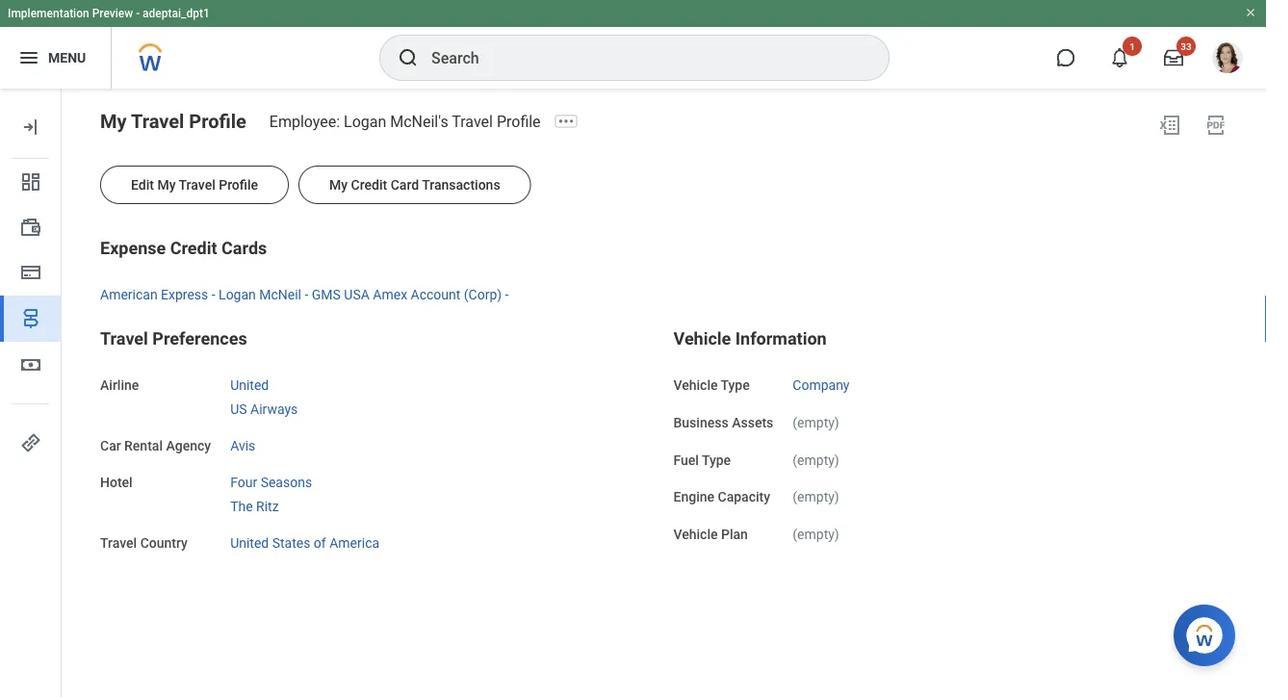 Task type: describe. For each thing, give the bounding box(es) containing it.
(empty) for vehicle plan
[[793, 527, 840, 543]]

vehicle for vehicle information
[[674, 329, 732, 349]]

america
[[330, 535, 380, 551]]

credit for my
[[351, 177, 387, 193]]

airways
[[250, 401, 298, 417]]

logan inside expense credit cards group
[[219, 287, 256, 303]]

plan
[[722, 527, 748, 543]]

business
[[674, 415, 729, 431]]

dashboard image
[[19, 171, 42, 194]]

- inside "menu" banner
[[136, 7, 140, 20]]

four
[[230, 475, 257, 491]]

us airways link
[[230, 397, 298, 417]]

american express - logan mcneil - gms usa amex account (corp) -
[[100, 287, 509, 303]]

preferences
[[153, 329, 247, 349]]

travel down american
[[100, 329, 148, 349]]

travel up edit
[[131, 110, 184, 132]]

timeline milestone image
[[19, 307, 42, 330]]

travel right mcneil's
[[452, 112, 493, 131]]

my for my credit card transactions
[[330, 177, 348, 193]]

engine
[[674, 489, 715, 505]]

task pay image
[[19, 217, 42, 240]]

preview
[[92, 7, 133, 20]]

the
[[230, 499, 253, 515]]

employee:
[[270, 112, 340, 131]]

edit my travel profile button
[[100, 166, 289, 204]]

link image
[[19, 432, 42, 455]]

united for united link
[[230, 377, 269, 393]]

travel country
[[100, 535, 188, 551]]

company
[[793, 377, 850, 393]]

my credit card transactions
[[330, 177, 501, 193]]

profile inside button
[[219, 177, 258, 193]]

hotel
[[100, 475, 133, 491]]

1 button
[[1099, 37, 1143, 79]]

account
[[411, 287, 461, 303]]

expense credit cards group
[[100, 237, 1228, 304]]

notifications large image
[[1111, 48, 1130, 67]]

capacity
[[718, 489, 771, 505]]

employee: logan mcneil's travel profile element
[[270, 112, 553, 131]]

items selected list for hotel
[[230, 471, 343, 516]]

usa
[[344, 287, 370, 303]]

menu banner
[[0, 0, 1267, 89]]

implementation preview -   adeptai_dpt1
[[8, 7, 210, 20]]

type for fuel type
[[702, 452, 731, 468]]

avis link
[[230, 434, 256, 454]]

vehicle information
[[674, 329, 827, 349]]

close environment banner image
[[1246, 7, 1257, 18]]

export to excel image
[[1159, 114, 1182, 137]]

search image
[[397, 46, 420, 69]]

employee: logan mcneil's travel profile
[[270, 112, 541, 131]]

credit for expense
[[170, 238, 217, 259]]

business assets
[[674, 415, 774, 431]]

items selected list for airline
[[230, 374, 329, 418]]

us airways
[[230, 401, 298, 417]]

country
[[140, 535, 188, 551]]

0 vertical spatial logan
[[344, 112, 387, 131]]

- right (corp)
[[505, 287, 509, 303]]

us
[[230, 401, 247, 417]]

travel left country
[[100, 535, 137, 551]]

states
[[272, 535, 311, 551]]

gms
[[312, 287, 341, 303]]

vehicle information group
[[674, 327, 1228, 545]]

33
[[1181, 40, 1192, 52]]

four seasons
[[230, 475, 312, 491]]

united link
[[230, 374, 269, 393]]

card
[[391, 177, 419, 193]]

ritz
[[256, 499, 279, 515]]

assets
[[732, 415, 774, 431]]

cards
[[222, 238, 267, 259]]

implementation
[[8, 7, 89, 20]]

profile up transactions at the left top of the page
[[497, 112, 541, 131]]

my travel profile
[[100, 110, 246, 132]]

edit
[[131, 177, 154, 193]]

type for vehicle type
[[721, 377, 750, 393]]



Task type: locate. For each thing, give the bounding box(es) containing it.
credit up express
[[170, 238, 217, 259]]

(empty) for engine capacity
[[793, 489, 840, 505]]

amex
[[373, 287, 408, 303]]

united states of america
[[230, 535, 380, 551]]

3 vehicle from the top
[[674, 527, 718, 543]]

3 (empty) from the top
[[793, 489, 840, 505]]

2 horizontal spatial my
[[330, 177, 348, 193]]

menu
[[48, 50, 86, 66]]

expense credit cards button
[[100, 238, 267, 259]]

type up the business assets
[[721, 377, 750, 393]]

logan left mcneil's
[[344, 112, 387, 131]]

my for my travel profile
[[100, 110, 127, 132]]

credit inside button
[[351, 177, 387, 193]]

1 united from the top
[[230, 377, 269, 393]]

(empty) for fuel type
[[793, 452, 840, 468]]

1 vertical spatial items selected list
[[230, 471, 343, 516]]

inbox large image
[[1165, 48, 1184, 67]]

edit my travel profile
[[131, 177, 258, 193]]

items selected list
[[230, 374, 329, 418], [230, 471, 343, 516]]

credit
[[351, 177, 387, 193], [170, 238, 217, 259]]

1 vehicle from the top
[[674, 329, 732, 349]]

logan
[[344, 112, 387, 131], [219, 287, 256, 303]]

vehicle plan
[[674, 527, 748, 543]]

0 vertical spatial type
[[721, 377, 750, 393]]

1 vertical spatial logan
[[219, 287, 256, 303]]

united up us
[[230, 377, 269, 393]]

expense
[[100, 238, 166, 259]]

Search Workday  search field
[[432, 37, 850, 79]]

mcneil
[[259, 287, 302, 303]]

(empty) for business assets
[[793, 415, 840, 431]]

profile logan mcneil image
[[1213, 42, 1244, 77]]

1 vertical spatial united
[[230, 535, 269, 551]]

1 vertical spatial type
[[702, 452, 731, 468]]

travel right edit
[[179, 177, 216, 193]]

my right transformation import image
[[100, 110, 127, 132]]

1 vertical spatial vehicle
[[674, 377, 718, 393]]

travel inside button
[[179, 177, 216, 193]]

united down the ritz at the left
[[230, 535, 269, 551]]

american
[[100, 287, 158, 303]]

- right express
[[212, 287, 215, 303]]

transformation import image
[[19, 116, 42, 139]]

car
[[100, 438, 121, 454]]

the ritz link
[[230, 495, 279, 515]]

- left gms
[[305, 287, 309, 303]]

united states of america link
[[230, 531, 380, 551]]

(corp)
[[464, 287, 502, 303]]

vehicle type
[[674, 377, 750, 393]]

dollar image
[[19, 354, 42, 377]]

mcneil's
[[390, 112, 449, 131]]

1 horizontal spatial my
[[157, 177, 176, 193]]

credit inside group
[[170, 238, 217, 259]]

vehicle information button
[[674, 329, 827, 349]]

airline
[[100, 377, 139, 393]]

of
[[314, 535, 326, 551]]

2 (empty) from the top
[[793, 452, 840, 468]]

0 horizontal spatial my
[[100, 110, 127, 132]]

company link
[[793, 374, 850, 393]]

type right fuel
[[702, 452, 731, 468]]

2 vehicle from the top
[[674, 377, 718, 393]]

travel preferences group
[[100, 327, 655, 553]]

0 vertical spatial credit
[[351, 177, 387, 193]]

2 vertical spatial vehicle
[[674, 527, 718, 543]]

the ritz
[[230, 499, 279, 515]]

0 horizontal spatial logan
[[219, 287, 256, 303]]

vehicle down engine at the right
[[674, 527, 718, 543]]

vehicle up vehicle type
[[674, 329, 732, 349]]

1 vertical spatial credit
[[170, 238, 217, 259]]

credit left card
[[351, 177, 387, 193]]

view printable version (pdf) image
[[1205, 114, 1228, 137]]

express
[[161, 287, 208, 303]]

items selected list containing four seasons
[[230, 471, 343, 516]]

menu button
[[0, 27, 111, 89]]

items selected list containing united
[[230, 374, 329, 418]]

type
[[721, 377, 750, 393], [702, 452, 731, 468]]

4 (empty) from the top
[[793, 527, 840, 543]]

vehicle
[[674, 329, 732, 349], [674, 377, 718, 393], [674, 527, 718, 543]]

avis
[[230, 438, 256, 454]]

travel preferences button
[[100, 329, 247, 349]]

vehicle up business
[[674, 377, 718, 393]]

logan left mcneil
[[219, 287, 256, 303]]

0 horizontal spatial credit
[[170, 238, 217, 259]]

2 united from the top
[[230, 535, 269, 551]]

my credit card transactions button
[[299, 166, 531, 204]]

four seasons link
[[230, 471, 312, 491]]

0 vertical spatial vehicle
[[674, 329, 732, 349]]

adeptai_dpt1
[[143, 7, 210, 20]]

fuel
[[674, 452, 699, 468]]

0 vertical spatial united
[[230, 377, 269, 393]]

car rental agency
[[100, 438, 211, 454]]

expense credit cards
[[100, 238, 267, 259]]

united for united states of america
[[230, 535, 269, 551]]

transactions
[[422, 177, 501, 193]]

my
[[100, 110, 127, 132], [157, 177, 176, 193], [330, 177, 348, 193]]

credit card image
[[19, 261, 42, 284]]

1 items selected list from the top
[[230, 374, 329, 418]]

my left card
[[330, 177, 348, 193]]

vehicle for vehicle type
[[674, 377, 718, 393]]

vehicle for vehicle plan
[[674, 527, 718, 543]]

travel preferences
[[100, 329, 247, 349]]

united
[[230, 377, 269, 393], [230, 535, 269, 551]]

travel
[[131, 110, 184, 132], [452, 112, 493, 131], [179, 177, 216, 193], [100, 329, 148, 349], [100, 535, 137, 551]]

0 vertical spatial items selected list
[[230, 374, 329, 418]]

2 items selected list from the top
[[230, 471, 343, 516]]

profile up edit my travel profile
[[189, 110, 246, 132]]

-
[[136, 7, 140, 20], [212, 287, 215, 303], [305, 287, 309, 303], [505, 287, 509, 303]]

engine capacity
[[674, 489, 771, 505]]

profile up the cards
[[219, 177, 258, 193]]

agency
[[166, 438, 211, 454]]

1 horizontal spatial logan
[[344, 112, 387, 131]]

33 button
[[1153, 37, 1197, 79]]

information
[[736, 329, 827, 349]]

1
[[1130, 40, 1136, 52]]

fuel type
[[674, 452, 731, 468]]

my right edit
[[157, 177, 176, 193]]

justify image
[[17, 46, 40, 69]]

american express - logan mcneil - gms usa amex account (corp) - link
[[100, 283, 509, 303]]

profile
[[189, 110, 246, 132], [497, 112, 541, 131], [219, 177, 258, 193]]

1 (empty) from the top
[[793, 415, 840, 431]]

- right preview at the left of page
[[136, 7, 140, 20]]

rental
[[124, 438, 163, 454]]

navigation pane region
[[0, 89, 62, 698]]

seasons
[[261, 475, 312, 491]]

1 horizontal spatial credit
[[351, 177, 387, 193]]

(empty)
[[793, 415, 840, 431], [793, 452, 840, 468], [793, 489, 840, 505], [793, 527, 840, 543]]



Task type: vqa. For each thing, say whether or not it's contained in the screenshot.
United LINK United
yes



